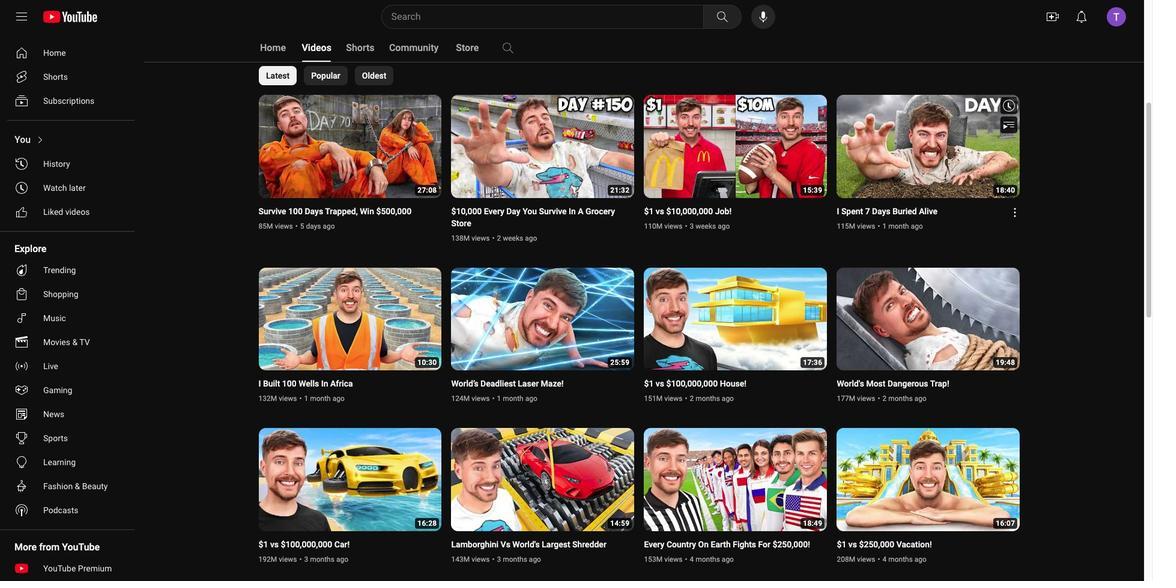 Task type: locate. For each thing, give the bounding box(es) containing it.
1 down deadliest
[[497, 395, 501, 403]]

months for vacation!
[[888, 555, 913, 564]]

months down on
[[696, 555, 720, 564]]

wells
[[299, 379, 319, 389]]

month for in
[[310, 395, 331, 403]]

0 vertical spatial store
[[456, 42, 479, 53]]

you inside $10,000 every day you survive in a grocery store
[[523, 206, 537, 216]]

&
[[72, 338, 78, 347], [75, 482, 80, 491]]

ago for days
[[911, 222, 923, 230]]

0 horizontal spatial weeks
[[503, 234, 523, 242]]

None search field
[[359, 5, 744, 29]]

$100,000,000 inside $1 vs $100,000,000 house! by mrbeast 151,862,865 views 2 months ago 17 minutes element
[[666, 379, 718, 389]]

0 horizontal spatial shorts
[[43, 72, 68, 82]]

movies
[[43, 338, 70, 347]]

0 horizontal spatial survive
[[259, 206, 286, 216]]

2 months ago for $100,000,000
[[690, 395, 734, 403]]

ago for you
[[525, 234, 537, 242]]

1 horizontal spatial i
[[837, 206, 839, 216]]

community
[[389, 42, 439, 53]]

1 horizontal spatial home
[[260, 42, 286, 53]]

views
[[275, 222, 293, 230], [664, 222, 683, 230], [857, 222, 875, 230], [472, 234, 490, 242], [279, 395, 297, 403], [472, 395, 490, 403], [664, 395, 683, 403], [857, 395, 875, 403], [279, 555, 297, 564], [472, 555, 490, 564], [664, 555, 683, 564], [857, 555, 875, 564]]

earth
[[711, 540, 731, 549]]

months down dangerous
[[888, 395, 913, 403]]

$100,000,000 up "151m views"
[[666, 379, 718, 389]]

2 2 months ago from the left
[[883, 395, 927, 403]]

2 months ago down dangerous
[[883, 395, 927, 403]]

1 vertical spatial store
[[451, 218, 471, 228]]

2 horizontal spatial 1
[[883, 222, 887, 230]]

world's up 177m on the bottom
[[837, 379, 864, 389]]

0 horizontal spatial 1
[[304, 395, 308, 403]]

0 vertical spatial world's
[[837, 379, 864, 389]]

views for i built 100 wells in africa
[[279, 395, 297, 403]]

ago down car!
[[336, 555, 348, 564]]

from
[[39, 542, 60, 553]]

2 4 from the left
[[883, 555, 887, 564]]

1 horizontal spatial 3
[[497, 555, 501, 564]]

days right 7
[[872, 206, 891, 216]]

100 right built
[[282, 379, 297, 389]]

every up "153m"
[[644, 540, 665, 549]]

views down 7
[[857, 222, 875, 230]]

every country on earth fights for $250,000! by mrbeast 153,178,989 views 4 months ago 18 minutes element
[[644, 539, 810, 551]]

0 horizontal spatial in
[[321, 379, 328, 389]]

news link
[[7, 402, 130, 426], [7, 402, 130, 426]]

$1 up 192m
[[259, 540, 268, 549]]

1 4 months ago from the left
[[690, 555, 734, 564]]

1 for in
[[304, 395, 308, 403]]

3 months ago for world's
[[497, 555, 541, 564]]

0 horizontal spatial every
[[484, 206, 504, 216]]

views for $1 vs $100,000,000 house!
[[664, 395, 683, 403]]

store
[[456, 42, 479, 53], [451, 218, 471, 228]]

survive 100 days trapped, win $500,000 link
[[259, 205, 412, 217]]

$1 for $1 vs $100,000,000 house!
[[644, 379, 654, 389]]

1 vertical spatial every
[[644, 540, 665, 549]]

1 month ago for buried
[[883, 222, 923, 230]]

2
[[497, 234, 501, 242], [690, 395, 694, 403], [883, 395, 887, 403]]

1 month ago down wells
[[304, 395, 345, 403]]

shorts up oldest
[[346, 42, 375, 53]]

1 horizontal spatial $100,000,000
[[666, 379, 718, 389]]

gaming link
[[7, 378, 130, 402], [7, 378, 130, 402]]

2 right 138m views
[[497, 234, 501, 242]]

2 for dangerous
[[883, 395, 887, 403]]

0 horizontal spatial days
[[305, 206, 323, 216]]

ago down house!
[[722, 395, 734, 403]]

subscribe button
[[369, 2, 426, 24]]

months down $1 vs $100,000,000 house! by mrbeast 151,862,865 views 2 months ago 17 minutes element
[[696, 395, 720, 403]]

18 minutes, 40 seconds element
[[996, 186, 1015, 194]]

largest
[[542, 540, 570, 549]]

liked videos link
[[7, 200, 130, 224], [7, 200, 130, 224]]

views right 85m
[[275, 222, 293, 230]]

every left day
[[484, 206, 504, 216]]

0 vertical spatial you
[[14, 134, 31, 145]]

store down $10,000
[[451, 218, 471, 228]]

1 month ago down buried
[[883, 222, 923, 230]]

subscriptions link
[[7, 89, 130, 113], [7, 89, 130, 113]]

$10,000,000
[[666, 206, 713, 216]]

ago down africa
[[333, 395, 345, 403]]

survive up the 85m views
[[259, 206, 286, 216]]

$1 vs $100,000,000 car! by mrbeast 192,531,677 views 3 months ago 16 minutes element
[[259, 539, 350, 551]]

youtube down more from youtube
[[43, 564, 76, 574]]

views down $250,000 at the right of the page
[[857, 555, 875, 564]]

trapped,
[[325, 206, 358, 216]]

sports link
[[7, 426, 130, 450], [7, 426, 130, 450]]

$10,000 every day you survive in a grocery store link
[[451, 205, 620, 229]]

0 vertical spatial in
[[569, 206, 576, 216]]

0 horizontal spatial 3
[[304, 555, 308, 564]]

$1 vs $100,000,000 car! link
[[259, 539, 350, 551]]

0 horizontal spatial 4
[[690, 555, 694, 564]]

10:30 link
[[259, 268, 442, 372]]

1 horizontal spatial month
[[503, 395, 524, 403]]

month down world's deadliest laser maze! by mrbeast 124,427,936 views 1 month ago 25 minutes element
[[503, 395, 524, 403]]

for
[[758, 540, 771, 549]]

19:48 link
[[837, 268, 1020, 372]]

3 weeks ago
[[690, 222, 730, 230]]

home up latest
[[260, 42, 286, 53]]

2 down $1 vs $100,000,000 house!
[[690, 395, 694, 403]]

survive 100 days trapped, win $500,000
[[259, 206, 412, 216]]

vs up 192m views
[[270, 540, 279, 549]]

1 tab list from the top
[[259, 34, 608, 62]]

$1 up the 151m
[[644, 379, 654, 389]]

1 survive from the left
[[259, 206, 286, 216]]

1 horizontal spatial shorts
[[346, 42, 375, 53]]

views right 124m
[[472, 395, 490, 403]]

shorts up subscriptions
[[43, 72, 68, 82]]

3 down $10,000,000
[[690, 222, 694, 230]]

job!
[[715, 206, 732, 216]]

car!
[[334, 540, 350, 549]]

$100,000,000 up 192m views
[[281, 540, 332, 549]]

$10,000 every day you survive in a grocery store
[[451, 206, 615, 228]]

1 for buried
[[883, 222, 887, 230]]

weeks down day
[[503, 234, 523, 242]]

2 horizontal spatial month
[[888, 222, 909, 230]]

youtube premium
[[43, 564, 112, 574]]

1 vertical spatial $100,000,000
[[281, 540, 332, 549]]

liked
[[43, 207, 63, 217]]

tab list
[[259, 34, 608, 62], [259, 66, 393, 85]]

grocery
[[586, 206, 615, 216]]

vs for $1 vs $100,000,000 house!
[[656, 379, 664, 389]]

$10,000 every day you survive in a grocery store by mrbeast 138,148,242 views 2 weeks ago 21 minutes element
[[451, 205, 620, 229]]

months for largest
[[503, 555, 527, 564]]

1 horizontal spatial in
[[569, 206, 576, 216]]

1 vertical spatial youtube
[[43, 564, 76, 574]]

a
[[578, 206, 584, 216]]

$100,000,000 inside $1 vs $100,000,000 car! by mrbeast 192,531,677 views 3 months ago 16 minutes element
[[281, 540, 332, 549]]

laser
[[518, 379, 539, 389]]

youtube up the youtube premium
[[62, 542, 100, 553]]

0 horizontal spatial home
[[43, 48, 66, 58]]

vs for $1 vs $10,000,000 job!
[[656, 206, 664, 216]]

143m views
[[451, 555, 490, 564]]

$1 up 208m
[[837, 540, 846, 549]]

tab list down subscribe text field
[[259, 34, 608, 62]]

ago down laser
[[525, 395, 537, 403]]

i for i built 100 wells in africa
[[259, 379, 261, 389]]

$1 vs $100,000,000 car!
[[259, 540, 350, 549]]

1 days from the left
[[305, 206, 323, 216]]

views right 192m
[[279, 555, 297, 564]]

2 horizontal spatial 2
[[883, 395, 887, 403]]

3 down $1 vs $100,000,000 car! by mrbeast 192,531,677 views 3 months ago 16 minutes element
[[304, 555, 308, 564]]

world's most dangerous trap! link
[[837, 378, 949, 390]]

4 months ago for earth
[[690, 555, 734, 564]]

shredder
[[572, 540, 607, 549]]

store right community
[[456, 42, 479, 53]]

2 horizontal spatial 3
[[690, 222, 694, 230]]

27 minutes, 8 seconds element
[[418, 186, 437, 194]]

$250,000
[[859, 540, 894, 549]]

0 vertical spatial shorts
[[346, 42, 375, 53]]

lamborghini vs world's largest shredder by mrbeast 143,659,397 views 3 months ago 14 minutes, 59 seconds element
[[451, 539, 607, 551]]

tab list down videos
[[259, 66, 393, 85]]

more
[[14, 542, 37, 553]]

ago down job!
[[718, 222, 730, 230]]

month
[[888, 222, 909, 230], [310, 395, 331, 403], [503, 395, 524, 403]]

sports
[[43, 434, 68, 443]]

views right 138m
[[472, 234, 490, 242]]

2 4 months ago from the left
[[883, 555, 927, 564]]

1 vertical spatial world's
[[513, 540, 540, 549]]

4
[[690, 555, 694, 564], [883, 555, 887, 564]]

weeks down $10,000,000
[[696, 222, 716, 230]]

0 horizontal spatial 2 months ago
[[690, 395, 734, 403]]

4 for $250,000
[[883, 555, 887, 564]]

months down the vacation!
[[888, 555, 913, 564]]

& for tv
[[72, 338, 78, 347]]

1 vertical spatial shorts
[[43, 72, 68, 82]]

1 vertical spatial tab list
[[259, 66, 393, 85]]

months down vs
[[503, 555, 527, 564]]

100 up 5
[[288, 206, 303, 216]]

i
[[837, 206, 839, 216], [259, 379, 261, 389]]

month down wells
[[310, 395, 331, 403]]

0 horizontal spatial you
[[14, 134, 31, 145]]

0 vertical spatial i
[[837, 206, 839, 216]]

ago for maze!
[[525, 395, 537, 403]]

ago down $10,000 every day you survive in a grocery store
[[525, 234, 537, 242]]

132m views
[[259, 395, 297, 403]]

1 4 from the left
[[690, 555, 694, 564]]

& left beauty
[[75, 482, 80, 491]]

avatar image image
[[1107, 7, 1126, 26]]

1 horizontal spatial 2
[[690, 395, 694, 403]]

vs up the 208m views
[[849, 540, 857, 549]]

0 vertical spatial &
[[72, 338, 78, 347]]

ago for wells
[[333, 395, 345, 403]]

vs up "151m views"
[[656, 379, 664, 389]]

0 vertical spatial 100
[[288, 206, 303, 216]]

home up subscriptions
[[43, 48, 66, 58]]

spent
[[841, 206, 863, 216]]

177m views
[[837, 395, 875, 403]]

views down country
[[664, 555, 683, 564]]

192m
[[259, 555, 277, 564]]

i spent 7 days buried alive
[[837, 206, 938, 216]]

1 down 'i spent 7 days buried alive' link
[[883, 222, 887, 230]]

1 vertical spatial weeks
[[503, 234, 523, 242]]

subscribe
[[379, 8, 416, 18]]

ago down dangerous
[[915, 395, 927, 403]]

views down 'most' on the right bottom
[[857, 395, 875, 403]]

1 down i built 100 wells in africa
[[304, 395, 308, 403]]

1 vertical spatial &
[[75, 482, 80, 491]]

0 horizontal spatial world's
[[513, 540, 540, 549]]

0 horizontal spatial i
[[259, 379, 261, 389]]

1 2 months ago from the left
[[690, 395, 734, 403]]

survive 100 days trapped, win $500,000 by mrbeast 85,705,255 views 5 days ago 27 minutes element
[[259, 205, 412, 217]]

views right the 151m
[[664, 395, 683, 403]]

1 horizontal spatial 2 months ago
[[883, 395, 927, 403]]

2 tab list from the top
[[259, 66, 393, 85]]

$1 vs $250,000 vacation! by mrbeast 208,523,632 views 4 months ago 16 minutes element
[[837, 539, 932, 551]]

world's
[[837, 379, 864, 389], [513, 540, 540, 549]]

videos
[[65, 207, 90, 217]]

1 horizontal spatial 4 months ago
[[883, 555, 927, 564]]

ago down alive
[[911, 222, 923, 230]]

0 horizontal spatial month
[[310, 395, 331, 403]]

19:48
[[996, 359, 1015, 367]]

0 vertical spatial every
[[484, 206, 504, 216]]

movies & tv
[[43, 338, 90, 347]]

survive left a
[[539, 206, 567, 216]]

in left a
[[569, 206, 576, 216]]

1 horizontal spatial weeks
[[696, 222, 716, 230]]

watch
[[43, 183, 67, 193]]

ago down every country on earth fights for $250,000! by mrbeast 153,178,989 views 4 months ago 18 minutes element
[[722, 555, 734, 564]]

3 months ago down car!
[[304, 555, 348, 564]]

$100,000,000 for car!
[[281, 540, 332, 549]]

days up days
[[305, 206, 323, 216]]

home link
[[7, 41, 130, 65], [7, 41, 130, 65]]

world's deadliest laser maze!
[[451, 379, 564, 389]]

0 horizontal spatial 3 months ago
[[304, 555, 348, 564]]

1 horizontal spatial every
[[644, 540, 665, 549]]

1 horizontal spatial world's
[[837, 379, 864, 389]]

2 horizontal spatial 1 month ago
[[883, 222, 923, 230]]

1 3 months ago from the left
[[304, 555, 348, 564]]

0 vertical spatial weeks
[[696, 222, 716, 230]]

built
[[263, 379, 280, 389]]

views down lamborghini
[[472, 555, 490, 564]]

maze!
[[541, 379, 564, 389]]

3 down vs
[[497, 555, 501, 564]]

1 vertical spatial in
[[321, 379, 328, 389]]

learning
[[43, 458, 76, 467]]

0 horizontal spatial 4 months ago
[[690, 555, 734, 564]]

3 months ago
[[304, 555, 348, 564], [497, 555, 541, 564]]

4 months ago down on
[[690, 555, 734, 564]]

$1 for $1 vs $250,000 vacation!
[[837, 540, 846, 549]]

in right wells
[[321, 379, 328, 389]]

lamborghini vs world's largest shredder link
[[451, 539, 607, 551]]

$1 vs $250,000 vacation!
[[837, 540, 932, 549]]

27:08 link
[[259, 95, 442, 199]]

1
[[883, 222, 887, 230], [304, 395, 308, 403], [497, 395, 501, 403]]

2 down world's most dangerous trap!
[[883, 395, 887, 403]]

views right 132m
[[279, 395, 297, 403]]

$10,000
[[451, 206, 482, 216]]

25:59 link
[[451, 268, 635, 372]]

4 down country
[[690, 555, 694, 564]]

0 vertical spatial tab list
[[259, 34, 608, 62]]

i left built
[[259, 379, 261, 389]]

vacation!
[[897, 540, 932, 549]]

0 horizontal spatial 2
[[497, 234, 501, 242]]

most
[[866, 379, 886, 389]]

1 vertical spatial you
[[523, 206, 537, 216]]

ago for largest
[[529, 555, 541, 564]]

1 horizontal spatial 3 months ago
[[497, 555, 541, 564]]

1 horizontal spatial survive
[[539, 206, 567, 216]]

world's right vs
[[513, 540, 540, 549]]

$1 vs $100,000,000 house! link
[[644, 378, 747, 390]]

0 horizontal spatial 1 month ago
[[304, 395, 345, 403]]

1 vertical spatial i
[[259, 379, 261, 389]]

views right 110m
[[664, 222, 683, 230]]

ago down "lamborghini vs world's largest shredder by mrbeast 143,659,397 views 3 months ago 14 minutes, 59 seconds" element
[[529, 555, 541, 564]]

3 months ago down "lamborghini vs world's largest shredder by mrbeast 143,659,397 views 3 months ago 14 minutes, 59 seconds" element
[[497, 555, 541, 564]]

1 horizontal spatial you
[[523, 206, 537, 216]]

4 months ago for vacation!
[[883, 555, 927, 564]]

1 month ago down world's deadliest laser maze! by mrbeast 124,427,936 views 1 month ago 25 minutes element
[[497, 395, 537, 403]]

4 for on
[[690, 555, 694, 564]]

1 vertical spatial 100
[[282, 379, 297, 389]]

25 minutes, 59 seconds element
[[610, 359, 630, 367]]

ago right days
[[323, 222, 335, 230]]

3 for $10,000,000
[[690, 222, 694, 230]]

i built 100 wells in africa by mrbeast 132,427,862 views 1 month ago 10 minutes, 30 seconds element
[[259, 378, 353, 390]]

& left tv
[[72, 338, 78, 347]]

world's most dangerous trap! by mrbeast 177,831,113 views 2 months ago 19 minutes element
[[837, 378, 949, 390]]

0 vertical spatial $100,000,000
[[666, 379, 718, 389]]

100
[[288, 206, 303, 216], [282, 379, 297, 389]]

4 down $1 vs $250,000 vacation! by mrbeast 208,523,632 views 4 months ago 16 minutes element
[[883, 555, 887, 564]]

2 3 months ago from the left
[[497, 555, 541, 564]]

2 survive from the left
[[539, 206, 567, 216]]

views for i spent 7 days buried alive
[[857, 222, 875, 230]]

1 horizontal spatial days
[[872, 206, 891, 216]]

4 months ago down the vacation!
[[883, 555, 927, 564]]

19 minutes, 48 seconds element
[[996, 359, 1015, 367]]

1 horizontal spatial 4
[[883, 555, 887, 564]]

month down buried
[[888, 222, 909, 230]]

months down $1 vs $100,000,000 car! by mrbeast 192,531,677 views 3 months ago 16 minutes element
[[310, 555, 334, 564]]

$1 vs $10,000,000 job! by mrbeast 110,516,335 views 3 weeks ago 15 minutes element
[[644, 205, 732, 217]]

$1 up 110m
[[644, 206, 654, 216]]

17:36
[[803, 359, 823, 367]]

ago down the vacation!
[[915, 555, 927, 564]]

$100,000,000
[[666, 379, 718, 389], [281, 540, 332, 549]]

2 months ago down $1 vs $100,000,000 house! by mrbeast 151,862,865 views 2 months ago 17 minutes element
[[690, 395, 734, 403]]

i left spent
[[837, 206, 839, 216]]

world's most dangerous trap!
[[837, 379, 949, 389]]

4 months ago
[[690, 555, 734, 564], [883, 555, 927, 564]]

vs up the "110m views"
[[656, 206, 664, 216]]

views for $1 vs $250,000 vacation!
[[857, 555, 875, 564]]

0 horizontal spatial $100,000,000
[[281, 540, 332, 549]]

14 minutes, 59 seconds element
[[610, 519, 630, 528]]

10 minutes, 30 seconds element
[[418, 359, 437, 367]]



Task type: describe. For each thing, give the bounding box(es) containing it.
5 days ago
[[300, 222, 335, 230]]

gaming
[[43, 386, 72, 395]]

17 minutes, 36 seconds element
[[803, 359, 823, 367]]

world's inside "lamborghini vs world's largest shredder by mrbeast 143,659,397 views 3 months ago 14 minutes, 59 seconds" element
[[513, 540, 540, 549]]

day
[[506, 206, 521, 216]]

18:49
[[803, 519, 823, 528]]

Subscribe text field
[[379, 8, 416, 18]]

country
[[667, 540, 696, 549]]

110m
[[644, 222, 663, 230]]

views for survive 100 days trapped, win $500,000
[[275, 222, 293, 230]]

2 days from the left
[[872, 206, 891, 216]]

18 minutes, 49 seconds element
[[803, 519, 823, 528]]

2 for $100,000,000
[[690, 395, 694, 403]]

3 for $100,000,000
[[304, 555, 308, 564]]

ago for car!
[[336, 555, 348, 564]]

$1 vs $100,000,000 house! by mrbeast 151,862,865 views 2 months ago 17 minutes element
[[644, 378, 747, 390]]

days inside "link"
[[305, 206, 323, 216]]

i spent 7 days buried alive link
[[837, 205, 938, 217]]

views for $1 vs $100,000,000 car!
[[279, 555, 297, 564]]

& for beauty
[[75, 482, 80, 491]]

watch later
[[43, 183, 86, 193]]

i spent 7 days buried alive by mrbeast 115,693,669 views 1 month ago 18 minutes element
[[837, 205, 938, 217]]

months for car!
[[310, 555, 334, 564]]

survive inside survive 100 days trapped, win $500,000 by mrbeast 85,705,255 views 5 days ago 27 minutes element
[[259, 206, 286, 216]]

2 months ago for dangerous
[[883, 395, 927, 403]]

house!
[[720, 379, 747, 389]]

fights
[[733, 540, 756, 549]]

$1 for $1 vs $100,000,000 car!
[[259, 540, 268, 549]]

weeks for $10,000,000
[[696, 222, 716, 230]]

weeks for day
[[503, 234, 523, 242]]

world's
[[451, 379, 478, 389]]

151m
[[644, 395, 663, 403]]

ago for vacation!
[[915, 555, 927, 564]]

16:07 link
[[837, 428, 1020, 533]]

home inside tab list
[[260, 42, 286, 53]]

153m
[[644, 555, 663, 564]]

music
[[43, 314, 66, 323]]

i built 100 wells in africa link
[[259, 378, 353, 390]]

18:49 link
[[644, 428, 827, 533]]

news
[[43, 410, 64, 419]]

views for $1 vs $10,000,000 job!
[[664, 222, 683, 230]]

tab list containing home
[[259, 34, 608, 62]]

27:08
[[418, 186, 437, 194]]

$1 for $1 vs $10,000,000 job!
[[644, 206, 654, 216]]

138m
[[451, 234, 470, 242]]

100 inside "link"
[[288, 206, 303, 216]]

16 minutes, 28 seconds element
[[418, 519, 437, 528]]

popular
[[311, 71, 340, 80]]

138m views
[[451, 234, 490, 242]]

Search text field
[[391, 9, 701, 25]]

liked videos
[[43, 207, 90, 217]]

tab list containing latest
[[259, 66, 393, 85]]

store inside $10,000 every day you survive in a grocery store
[[451, 218, 471, 228]]

beauty
[[82, 482, 108, 491]]

trap!
[[930, 379, 949, 389]]

115m views
[[837, 222, 875, 230]]

$250,000!
[[773, 540, 810, 549]]

views for world's most dangerous trap!
[[857, 395, 875, 403]]

0 vertical spatial youtube
[[62, 542, 100, 553]]

16 minutes, 7 seconds element
[[996, 519, 1015, 528]]

every inside every country on earth fights for $250,000! by mrbeast 153,178,989 views 4 months ago 18 minutes element
[[644, 540, 665, 549]]

shopping
[[43, 289, 78, 299]]

survive inside $10,000 every day you survive in a grocery store
[[539, 206, 567, 216]]

1 horizontal spatial 1
[[497, 395, 501, 403]]

$100,000,000 for house!
[[666, 379, 718, 389]]

143m
[[451, 555, 470, 564]]

deadliest
[[481, 379, 516, 389]]

in inside $10,000 every day you survive in a grocery store
[[569, 206, 576, 216]]

months for house!
[[696, 395, 720, 403]]

subscriptions
[[43, 96, 94, 106]]

views for lamborghini vs world's largest shredder
[[472, 555, 490, 564]]

85m views
[[259, 222, 293, 230]]

world's inside world's most dangerous trap! by mrbeast 177,831,113 views 2 months ago 19 minutes element
[[837, 379, 864, 389]]

latest
[[266, 71, 289, 80]]

world's deadliest laser maze! by mrbeast 124,427,936 views 1 month ago 25 minutes element
[[451, 378, 564, 390]]

podcasts
[[43, 506, 78, 515]]

views for $10,000 every day you survive in a grocery store
[[472, 234, 490, 242]]

5
[[300, 222, 304, 230]]

10:30
[[418, 359, 437, 367]]

3 for world's
[[497, 555, 501, 564]]

3 months ago for $100,000,000
[[304, 555, 348, 564]]

every inside $10,000 every day you survive in a grocery store
[[484, 206, 504, 216]]

124m views
[[451, 395, 490, 403]]

124m
[[451, 395, 470, 403]]

vs for $1 vs $250,000 vacation!
[[849, 540, 857, 549]]

ago for earth
[[722, 555, 734, 564]]

history
[[43, 159, 70, 169]]

17:36 link
[[644, 268, 827, 372]]

months for earth
[[696, 555, 720, 564]]

i built 100 wells in africa
[[259, 379, 353, 389]]

1 horizontal spatial 1 month ago
[[497, 395, 537, 403]]

21:32
[[610, 186, 630, 194]]

25:59
[[610, 359, 630, 367]]

2 for day
[[497, 234, 501, 242]]

ago for house!
[[722, 395, 734, 403]]

views for every country on earth fights for $250,000!
[[664, 555, 683, 564]]

lamborghini
[[451, 540, 499, 549]]

16:07
[[996, 519, 1015, 528]]

month for buried
[[888, 222, 909, 230]]

i for i spent 7 days buried alive
[[837, 206, 839, 216]]

$1 vs $250,000 vacation! link
[[837, 539, 932, 551]]

premium
[[78, 564, 112, 574]]

$1 vs $10,000,000 job! link
[[644, 205, 732, 217]]

$1 vs $10,000,000 job!
[[644, 206, 732, 216]]

dangerous
[[888, 379, 928, 389]]

153m views
[[644, 555, 683, 564]]

lamborghini vs world's largest shredder
[[451, 540, 607, 549]]

trending
[[43, 265, 76, 275]]

15:39 link
[[644, 95, 827, 199]]

$1 vs $100,000,000 house!
[[644, 379, 747, 389]]

views for world's deadliest laser maze!
[[472, 395, 490, 403]]

16:28
[[418, 519, 437, 528]]

vs for $1 vs $100,000,000 car!
[[270, 540, 279, 549]]

on
[[698, 540, 709, 549]]

alive
[[919, 206, 938, 216]]

ago for job!
[[718, 222, 730, 230]]

110m views
[[644, 222, 683, 230]]

208m views
[[837, 555, 875, 564]]

208m
[[837, 555, 855, 564]]

1 month ago for in
[[304, 395, 345, 403]]

months for trap!
[[888, 395, 913, 403]]

21 minutes, 32 seconds element
[[610, 186, 630, 194]]

132m
[[259, 395, 277, 403]]

ago for trapped,
[[323, 222, 335, 230]]

ago for trap!
[[915, 395, 927, 403]]

15:39
[[803, 186, 823, 194]]

every country on earth fights for $250,000! link
[[644, 539, 810, 551]]

15 minutes, 39 seconds element
[[803, 186, 823, 194]]

more from youtube
[[14, 542, 100, 553]]

buried
[[893, 206, 917, 216]]



Task type: vqa. For each thing, say whether or not it's contained in the screenshot.
leftmost the No
no



